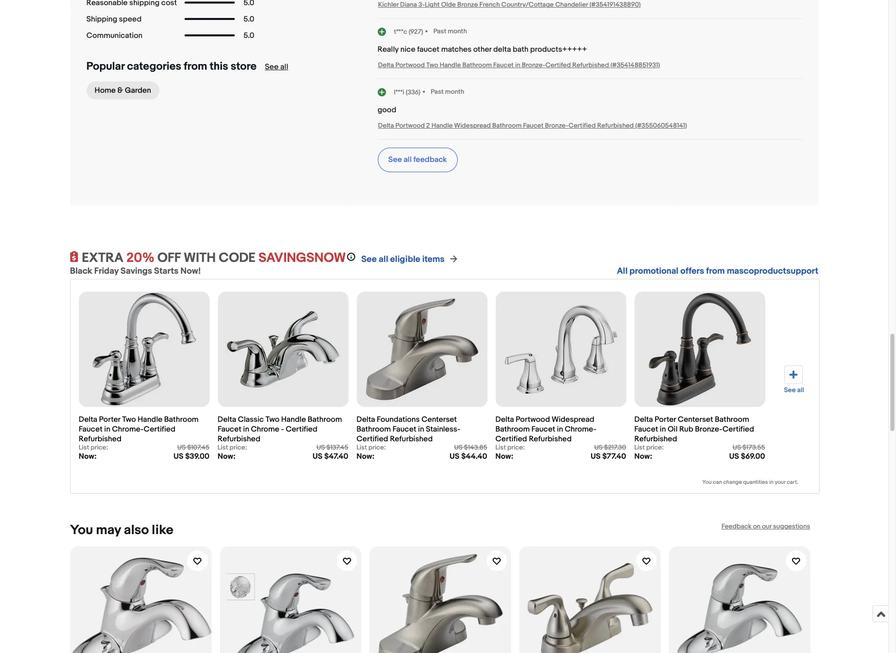 Task type: describe. For each thing, give the bounding box(es) containing it.
in inside the delta classic two handle bathroom faucet in chrome - certified refurbished
[[243, 425, 249, 434]]

see all for the bottommost see all link
[[784, 386, 804, 394]]

chrome
[[251, 425, 279, 434]]

two for portwood
[[426, 61, 438, 69]]

you for you may also like
[[70, 523, 93, 539]]

5.0 for shipping speed
[[244, 14, 255, 24]]

t***c (927)
[[394, 28, 423, 36]]

$77.40
[[603, 452, 626, 462]]

faucet
[[417, 45, 440, 54]]

0 horizontal spatial from
[[184, 60, 207, 73]]

light
[[425, 1, 440, 9]]

month for really nice faucet matches other delta bath products+++++
[[448, 27, 467, 35]]

$69.00
[[741, 452, 765, 462]]

delta for delta porter centerset bathroom faucet in oil rub bronze-certified refurbished
[[635, 415, 653, 425]]

in inside delta porter two handle bathroom faucet in chrome-certified refurbished
[[104, 425, 110, 434]]

delta portwood widespread bathroom faucet in chrome- certified refurbished
[[496, 415, 597, 444]]

stainless-
[[426, 425, 461, 434]]

$44.40
[[461, 452, 487, 462]]

list for delta classic two handle bathroom faucet in chrome - certified refurbished
[[218, 444, 228, 452]]

in inside the delta foundations centerset bathroom faucet in stainless- certified refurbished
[[418, 425, 424, 434]]

delta for delta foundations centerset bathroom faucet in stainless- certified refurbished
[[357, 415, 375, 425]]

two for classic
[[266, 415, 280, 425]]

faucet inside delta porter two handle bathroom faucet in chrome-certified refurbished
[[79, 425, 103, 434]]

bronze
[[457, 1, 478, 9]]

shipping speed
[[86, 14, 142, 24]]

us for us $143.85
[[454, 444, 463, 452]]

all promotional offers from mascoproductsupport link
[[617, 266, 819, 277]]

3-
[[419, 1, 425, 9]]

us $47.40
[[313, 452, 348, 462]]

$137.45
[[327, 444, 348, 452]]

kichler diana 3-light olde bronze french country/cottage chandelier (#354191438890) link
[[378, 1, 641, 9]]

like
[[152, 523, 173, 539]]

us $77.40
[[591, 452, 626, 462]]

price: for delta classic two handle bathroom faucet in chrome - certified refurbished
[[230, 444, 247, 452]]

handle for delta portwood 2 handle widespread bathroom faucet bronze-certified refurbished (#355060548141)
[[432, 122, 453, 130]]

handle for delta classic two handle bathroom faucet in chrome - certified refurbished
[[281, 415, 306, 425]]

your
[[775, 479, 786, 486]]

us $217.30
[[595, 444, 626, 452]]

see all eligible items link
[[361, 254, 445, 265]]

you can change quantities in your cart.
[[703, 479, 799, 486]]

us for us $39.00
[[174, 452, 184, 462]]

$217.30
[[604, 444, 626, 452]]

bathroom inside the delta foundations centerset bathroom faucet in stainless- certified refurbished
[[357, 425, 391, 434]]

feedback
[[414, 155, 447, 165]]

faucet inside delta portwood widespread bathroom faucet in chrome- certified refurbished
[[532, 425, 556, 434]]

kichler
[[378, 1, 399, 9]]

price: for delta porter two handle bathroom faucet in chrome-certified refurbished
[[91, 444, 108, 452]]

in inside delta porter centerset bathroom faucet in oil rub bronze-certified refurbished
[[660, 425, 666, 434]]

home
[[95, 86, 116, 95]]

$47.40
[[324, 452, 348, 462]]

eligible
[[390, 254, 421, 265]]

home & garden link
[[86, 82, 159, 100]]

us $39.00
[[174, 452, 210, 462]]

french
[[480, 1, 500, 9]]

centerset for refurbished
[[422, 415, 457, 425]]

you may also like
[[70, 523, 173, 539]]

chrome- inside delta porter two handle bathroom faucet in chrome-certified refurbished
[[112, 425, 144, 434]]

delta portwood two handle bathroom faucet in bronze-certifed refurbished (#354148851931) link
[[378, 61, 660, 69]]

delta porter two handle bathroom faucet in chrome-certified refurbished link
[[79, 410, 210, 444]]

porter for in
[[99, 415, 120, 425]]

friday
[[94, 266, 119, 277]]

bathroom inside delta porter centerset bathroom faucet in oil rub bronze-certified refurbished
[[715, 415, 750, 425]]

other
[[473, 45, 492, 54]]

faucet inside the delta classic two handle bathroom faucet in chrome - certified refurbished
[[218, 425, 242, 434]]

widespread inside delta portwood widespread bathroom faucet in chrome- certified refurbished
[[552, 415, 595, 425]]

list for delta porter centerset bathroom faucet in oil rub bronze-certified refurbished
[[635, 444, 645, 452]]

offers
[[681, 266, 705, 277]]

us for us $44.40
[[450, 452, 460, 462]]

month for good
[[445, 88, 465, 96]]

all
[[617, 266, 628, 277]]

classic
[[238, 415, 264, 425]]

(#354191438890)
[[590, 1, 641, 9]]

also
[[124, 523, 149, 539]]

black
[[70, 266, 92, 277]]

handle for delta portwood two handle bathroom faucet in bronze-certifed refurbished (#354148851931)
[[440, 61, 461, 69]]

certified inside the delta foundations centerset bathroom faucet in stainless- certified refurbished
[[357, 434, 388, 444]]

certified inside the delta classic two handle bathroom faucet in chrome - certified refurbished
[[286, 425, 318, 434]]

starts
[[154, 266, 179, 277]]

can
[[713, 479, 722, 486]]

on
[[753, 523, 761, 531]]

popular categories from this store
[[86, 60, 257, 73]]

bronze- for good
[[545, 122, 569, 130]]

communication
[[86, 31, 143, 40]]

really
[[378, 45, 399, 54]]

see all for topmost see all link
[[265, 62, 288, 72]]

delta foundations centerset bathroom faucet in stainless- certified refurbished link
[[357, 410, 487, 444]]

us for us $77.40
[[591, 452, 601, 462]]

delta classic two handle bathroom faucet in chrome - certified refurbished
[[218, 415, 342, 444]]

past month for really nice faucet matches other delta bath products+++++
[[434, 27, 467, 35]]

delta classic two handle bathroom faucet in chrome - certified refurbished link
[[218, 410, 348, 444]]

really nice faucet matches other delta bath products+++++
[[378, 45, 587, 54]]

chandelier
[[556, 1, 588, 9]]

categories
[[127, 60, 181, 73]]

20%
[[126, 250, 155, 266]]

cart.
[[787, 479, 799, 486]]

rub
[[680, 425, 694, 434]]

good
[[378, 105, 397, 115]]

suggestions
[[773, 523, 811, 531]]

savings
[[121, 266, 152, 277]]

$143.85
[[464, 444, 487, 452]]

(#355060548141)
[[636, 122, 687, 130]]

speed
[[119, 14, 142, 24]]

promotional
[[630, 266, 679, 277]]

off
[[157, 250, 181, 266]]

you for you can change quantities in your cart.
[[703, 479, 712, 486]]

us for us $107.45
[[177, 444, 186, 452]]

refurbished inside the delta classic two handle bathroom faucet in chrome - certified refurbished
[[218, 434, 261, 444]]

past month for good
[[431, 88, 465, 96]]

extra
[[82, 250, 124, 266]]

1 horizontal spatial from
[[706, 266, 725, 277]]

bathroom inside delta portwood widespread bathroom faucet in chrome- certified refurbished
[[496, 425, 530, 434]]

us $69.00
[[730, 452, 765, 462]]

certified inside delta porter two handle bathroom faucet in chrome-certified refurbished
[[144, 425, 175, 434]]

0 vertical spatial see all link
[[265, 62, 288, 72]]

list price: for delta porter centerset bathroom faucet in oil rub bronze-certified refurbished
[[635, 444, 664, 452]]

now: for delta foundations centerset bathroom faucet in stainless- certified refurbished
[[357, 452, 375, 462]]

&
[[117, 86, 123, 95]]

nice
[[401, 45, 416, 54]]

past for really nice faucet matches other delta bath products+++++
[[434, 27, 447, 35]]



Task type: locate. For each thing, give the bounding box(es) containing it.
quantities
[[744, 479, 768, 486]]

certified
[[569, 122, 596, 130], [144, 425, 175, 434], [286, 425, 318, 434], [723, 425, 755, 434], [357, 434, 388, 444], [496, 434, 527, 444]]

5 price: from the left
[[647, 444, 664, 452]]

1 5.0 from the top
[[244, 14, 255, 24]]

us left $69.00
[[730, 452, 739, 462]]

two inside the delta classic two handle bathroom faucet in chrome - certified refurbished
[[266, 415, 280, 425]]

1 vertical spatial you
[[70, 523, 93, 539]]

us $143.85
[[454, 444, 487, 452]]

1 vertical spatial see all link
[[784, 366, 804, 394]]

from right offers
[[706, 266, 725, 277]]

you left may
[[70, 523, 93, 539]]

past month right (336)
[[431, 88, 465, 96]]

2 list price: from the left
[[218, 444, 247, 452]]

0 vertical spatial portwood
[[396, 61, 425, 69]]

certified inside delta porter centerset bathroom faucet in oil rub bronze-certified refurbished
[[723, 425, 755, 434]]

oil
[[668, 425, 678, 434]]

1 list price: from the left
[[79, 444, 108, 452]]

centerset inside delta porter centerset bathroom faucet in oil rub bronze-certified refurbished
[[678, 415, 714, 425]]

1 price: from the left
[[91, 444, 108, 452]]

refurbished inside delta porter two handle bathroom faucet in chrome-certified refurbished
[[79, 434, 122, 444]]

chrome-
[[112, 425, 144, 434], [565, 425, 597, 434]]

refurbished inside delta porter centerset bathroom faucet in oil rub bronze-certified refurbished
[[635, 434, 677, 444]]

us left $107.45
[[177, 444, 186, 452]]

us
[[177, 444, 186, 452], [317, 444, 325, 452], [454, 444, 463, 452], [595, 444, 603, 452], [733, 444, 741, 452], [174, 452, 184, 462], [313, 452, 323, 462], [450, 452, 460, 462], [591, 452, 601, 462], [730, 452, 739, 462]]

list price: for delta classic two handle bathroom faucet in chrome - certified refurbished
[[218, 444, 247, 452]]

chrome- inside delta portwood widespread bathroom faucet in chrome- certified refurbished
[[565, 425, 597, 434]]

foundations
[[377, 415, 420, 425]]

olde
[[441, 1, 456, 9]]

$173.55
[[743, 444, 765, 452]]

widespread right 2
[[454, 122, 491, 130]]

4 list from the left
[[496, 444, 506, 452]]

delta inside delta porter centerset bathroom faucet in oil rub bronze-certified refurbished
[[635, 415, 653, 425]]

code
[[219, 250, 256, 266]]

price: for delta porter centerset bathroom faucet in oil rub bronze-certified refurbished
[[647, 444, 664, 452]]

refurbished inside the delta foundations centerset bathroom faucet in stainless- certified refurbished
[[390, 434, 433, 444]]

delta portwood two handle bathroom faucet in bronze-certifed refurbished (#354148851931)
[[378, 61, 660, 69]]

1 vertical spatial widespread
[[552, 415, 595, 425]]

past for good
[[431, 88, 444, 96]]

now!
[[181, 266, 201, 277]]

list for delta foundations centerset bathroom faucet in stainless- certified refurbished
[[357, 444, 367, 452]]

porter inside delta porter centerset bathroom faucet in oil rub bronze-certified refurbished
[[655, 415, 676, 425]]

delta for delta porter two handle bathroom faucet in chrome-certified refurbished
[[79, 415, 97, 425]]

2 chrome- from the left
[[565, 425, 597, 434]]

3 price: from the left
[[369, 444, 386, 452]]

all promotional offers from mascoproductsupport
[[617, 266, 819, 277]]

handle inside the delta classic two handle bathroom faucet in chrome - certified refurbished
[[281, 415, 306, 425]]

1 horizontal spatial chrome-
[[565, 425, 597, 434]]

us for us $137.45
[[317, 444, 325, 452]]

portwood for widespread
[[516, 415, 550, 425]]

4 list price: from the left
[[496, 444, 525, 452]]

1 list from the left
[[79, 444, 89, 452]]

two for porter
[[122, 415, 136, 425]]

0 vertical spatial 5.0
[[244, 14, 255, 24]]

handle for delta porter two handle bathroom faucet in chrome-certified refurbished
[[138, 415, 163, 425]]

bathroom inside delta porter two handle bathroom faucet in chrome-certified refurbished
[[164, 415, 199, 425]]

centerset inside the delta foundations centerset bathroom faucet in stainless- certified refurbished
[[422, 415, 457, 425]]

1 vertical spatial month
[[445, 88, 465, 96]]

you left can on the right bottom
[[703, 479, 712, 486]]

us $137.45
[[317, 444, 348, 452]]

(336)
[[406, 88, 421, 96]]

matches
[[441, 45, 472, 54]]

price: for delta foundations centerset bathroom faucet in stainless- certified refurbished
[[369, 444, 386, 452]]

two inside delta porter two handle bathroom faucet in chrome-certified refurbished
[[122, 415, 136, 425]]

items
[[422, 254, 445, 265]]

delta portwood 2 handle widespread bathroom faucet bronze-certified refurbished (#355060548141) link
[[378, 122, 687, 130]]

1 horizontal spatial see all link
[[784, 366, 804, 394]]

widespread
[[454, 122, 491, 130], [552, 415, 595, 425]]

list
[[70, 539, 819, 653]]

faucet inside the delta foundations centerset bathroom faucet in stainless- certified refurbished
[[393, 425, 417, 434]]

porter
[[99, 415, 120, 425], [655, 415, 676, 425]]

feedback on our suggestions link
[[722, 523, 811, 531]]

delta for delta portwood 2 handle widespread bathroom faucet bronze-certified refurbished (#355060548141)
[[378, 122, 394, 130]]

with
[[184, 250, 216, 266]]

us $44.40
[[450, 452, 487, 462]]

price: for delta portwood widespread bathroom faucet in chrome- certified refurbished
[[508, 444, 525, 452]]

month up matches on the top of page
[[448, 27, 467, 35]]

0 horizontal spatial you
[[70, 523, 93, 539]]

bronze- for really nice faucet matches other delta bath products+++++
[[522, 61, 546, 69]]

now: for delta porter centerset bathroom faucet in oil rub bronze-certified refurbished
[[635, 452, 653, 462]]

now: for delta classic two handle bathroom faucet in chrome - certified refurbished
[[218, 452, 236, 462]]

this
[[210, 60, 228, 73]]

4 price: from the left
[[508, 444, 525, 452]]

extra 20% off with code savingsnow
[[82, 250, 346, 266]]

handle inside delta porter two handle bathroom faucet in chrome-certified refurbished
[[138, 415, 163, 425]]

country/cottage
[[502, 1, 554, 9]]

delta inside delta porter two handle bathroom faucet in chrome-certified refurbished
[[79, 415, 97, 425]]

us left $47.40 in the left of the page
[[313, 452, 323, 462]]

store
[[231, 60, 257, 73]]

see all
[[265, 62, 288, 72], [784, 386, 804, 394]]

1 chrome- from the left
[[112, 425, 144, 434]]

0 vertical spatial from
[[184, 60, 207, 73]]

0 horizontal spatial see all link
[[265, 62, 288, 72]]

delta
[[378, 61, 394, 69], [378, 122, 394, 130], [79, 415, 97, 425], [218, 415, 236, 425], [357, 415, 375, 425], [496, 415, 514, 425], [635, 415, 653, 425]]

us $173.55
[[733, 444, 765, 452]]

delta inside the delta classic two handle bathroom faucet in chrome - certified refurbished
[[218, 415, 236, 425]]

garden
[[125, 86, 151, 95]]

from left this
[[184, 60, 207, 73]]

5 now: from the left
[[635, 452, 653, 462]]

2 centerset from the left
[[678, 415, 714, 425]]

past up faucet
[[434, 27, 447, 35]]

1 horizontal spatial see all
[[784, 386, 804, 394]]

us left $39.00
[[174, 452, 184, 462]]

0 vertical spatial past
[[434, 27, 447, 35]]

0 horizontal spatial two
[[122, 415, 136, 425]]

us for us $69.00
[[730, 452, 739, 462]]

delta for delta classic two handle bathroom faucet in chrome - certified refurbished
[[218, 415, 236, 425]]

bronze-
[[522, 61, 546, 69], [545, 122, 569, 130], [695, 425, 723, 434]]

us for us $47.40
[[313, 452, 323, 462]]

0 horizontal spatial see all
[[265, 62, 288, 72]]

portwood inside delta portwood widespread bathroom faucet in chrome- certified refurbished
[[516, 415, 550, 425]]

us left "$137.45" at the left of the page
[[317, 444, 325, 452]]

now: for delta portwood widespread bathroom faucet in chrome- certified refurbished
[[496, 452, 514, 462]]

0 horizontal spatial chrome-
[[112, 425, 144, 434]]

2 list from the left
[[218, 444, 228, 452]]

2 5.0 from the top
[[244, 31, 255, 40]]

1 now: from the left
[[79, 452, 97, 462]]

us left $173.55
[[733, 444, 741, 452]]

see
[[265, 62, 279, 72], [388, 155, 402, 165], [361, 254, 377, 265], [784, 386, 796, 394]]

list
[[79, 444, 89, 452], [218, 444, 228, 452], [357, 444, 367, 452], [496, 444, 506, 452], [635, 444, 645, 452]]

month right (336)
[[445, 88, 465, 96]]

us left $143.85
[[454, 444, 463, 452]]

faucet inside delta porter centerset bathroom faucet in oil rub bronze-certified refurbished
[[635, 425, 658, 434]]

mascoproductsupport
[[727, 266, 819, 277]]

list for delta porter two handle bathroom faucet in chrome-certified refurbished
[[79, 444, 89, 452]]

kichler diana 3-light olde bronze french country/cottage chandelier (#354191438890)
[[378, 1, 641, 9]]

now: for delta porter two handle bathroom faucet in chrome-certified refurbished
[[79, 452, 97, 462]]

l***i (336)
[[394, 88, 421, 96]]

feedback on our suggestions
[[722, 523, 811, 531]]

us for us $217.30
[[595, 444, 603, 452]]

delta for delta portwood two handle bathroom faucet in bronze-certifed refurbished (#354148851931)
[[378, 61, 394, 69]]

t***c
[[394, 28, 407, 36]]

0 horizontal spatial centerset
[[422, 415, 457, 425]]

2 horizontal spatial two
[[426, 61, 438, 69]]

delta porter two handle bathroom faucet in chrome-certified refurbished
[[79, 415, 199, 444]]

4 now: from the left
[[496, 452, 514, 462]]

3 list from the left
[[357, 444, 367, 452]]

0 vertical spatial month
[[448, 27, 467, 35]]

refurbished
[[573, 61, 609, 69], [597, 122, 634, 130], [79, 434, 122, 444], [218, 434, 261, 444], [390, 434, 433, 444], [529, 434, 572, 444], [635, 434, 677, 444]]

1 horizontal spatial centerset
[[678, 415, 714, 425]]

us left "$217.30"
[[595, 444, 603, 452]]

2
[[426, 122, 430, 130]]

1 vertical spatial 5.0
[[244, 31, 255, 40]]

porter inside delta porter two handle bathroom faucet in chrome-certified refurbished
[[99, 415, 120, 425]]

certified inside delta portwood widespread bathroom faucet in chrome- certified refurbished
[[496, 434, 527, 444]]

3 now: from the left
[[357, 452, 375, 462]]

portwood for 2
[[396, 122, 425, 130]]

in
[[515, 61, 521, 69], [104, 425, 110, 434], [243, 425, 249, 434], [418, 425, 424, 434], [557, 425, 563, 434], [660, 425, 666, 434], [770, 479, 774, 486]]

1 horizontal spatial widespread
[[552, 415, 595, 425]]

certifed
[[546, 61, 571, 69]]

centerset
[[422, 415, 457, 425], [678, 415, 714, 425]]

shipping
[[86, 14, 117, 24]]

1 horizontal spatial two
[[266, 415, 280, 425]]

centerset right oil
[[678, 415, 714, 425]]

delta for delta portwood widespread bathroom faucet in chrome- certified refurbished
[[496, 415, 514, 425]]

l***i
[[394, 88, 404, 96]]

porter for oil
[[655, 415, 676, 425]]

0 horizontal spatial porter
[[99, 415, 120, 425]]

0 vertical spatial you
[[703, 479, 712, 486]]

delta
[[494, 45, 511, 54]]

1 vertical spatial portwood
[[396, 122, 425, 130]]

5 list price: from the left
[[635, 444, 664, 452]]

1 vertical spatial bronze-
[[545, 122, 569, 130]]

list price: for delta foundations centerset bathroom faucet in stainless- certified refurbished
[[357, 444, 386, 452]]

in inside delta portwood widespread bathroom faucet in chrome- certified refurbished
[[557, 425, 563, 434]]

$107.45
[[187, 444, 210, 452]]

(#354148851931)
[[611, 61, 660, 69]]

all
[[280, 62, 288, 72], [404, 155, 412, 165], [379, 254, 388, 265], [798, 386, 804, 394]]

2 vertical spatial portwood
[[516, 415, 550, 425]]

may
[[96, 523, 121, 539]]

centerset right foundations
[[422, 415, 457, 425]]

5.0 for communication
[[244, 31, 255, 40]]

our
[[762, 523, 772, 531]]

1 porter from the left
[[99, 415, 120, 425]]

2 vertical spatial bronze-
[[695, 425, 723, 434]]

delta inside the delta foundations centerset bathroom faucet in stainless- certified refurbished
[[357, 415, 375, 425]]

past month
[[434, 27, 467, 35], [431, 88, 465, 96]]

products+++++
[[530, 45, 587, 54]]

list for delta portwood widespread bathroom faucet in chrome- certified refurbished
[[496, 444, 506, 452]]

savingsnow
[[259, 250, 346, 266]]

list price: for delta porter two handle bathroom faucet in chrome-certified refurbished
[[79, 444, 108, 452]]

centerset for bronze-
[[678, 415, 714, 425]]

now:
[[79, 452, 97, 462], [218, 452, 236, 462], [357, 452, 375, 462], [496, 452, 514, 462], [635, 452, 653, 462]]

bathroom inside the delta classic two handle bathroom faucet in chrome - certified refurbished
[[308, 415, 342, 425]]

bath
[[513, 45, 529, 54]]

3 list price: from the left
[[357, 444, 386, 452]]

past right (336)
[[431, 88, 444, 96]]

delta porter centerset bathroom faucet in oil rub bronze-certified refurbished
[[635, 415, 755, 444]]

black friday savings starts now!
[[70, 266, 201, 277]]

bronze- inside delta porter centerset bathroom faucet in oil rub bronze-certified refurbished
[[695, 425, 723, 434]]

portwood
[[396, 61, 425, 69], [396, 122, 425, 130], [516, 415, 550, 425]]

0 vertical spatial widespread
[[454, 122, 491, 130]]

from
[[184, 60, 207, 73], [706, 266, 725, 277]]

delta inside delta portwood widespread bathroom faucet in chrome- certified refurbished
[[496, 415, 514, 425]]

list price: for delta portwood widespread bathroom faucet in chrome- certified refurbished
[[496, 444, 525, 452]]

portwood for two
[[396, 61, 425, 69]]

1 vertical spatial see all
[[784, 386, 804, 394]]

2 now: from the left
[[218, 452, 236, 462]]

us left $77.40
[[591, 452, 601, 462]]

1 centerset from the left
[[422, 415, 457, 425]]

price:
[[91, 444, 108, 452], [230, 444, 247, 452], [369, 444, 386, 452], [508, 444, 525, 452], [647, 444, 664, 452]]

us left $44.40
[[450, 452, 460, 462]]

1 vertical spatial past
[[431, 88, 444, 96]]

delta portwood widespread bathroom faucet in chrome- certified refurbished link
[[496, 410, 626, 444]]

1 vertical spatial past month
[[431, 88, 465, 96]]

1 vertical spatial from
[[706, 266, 725, 277]]

5 list from the left
[[635, 444, 645, 452]]

-
[[281, 425, 284, 434]]

2 porter from the left
[[655, 415, 676, 425]]

1 horizontal spatial porter
[[655, 415, 676, 425]]

widespread up us $217.30
[[552, 415, 595, 425]]

past month up matches on the top of page
[[434, 27, 467, 35]]

1 horizontal spatial you
[[703, 479, 712, 486]]

2 price: from the left
[[230, 444, 247, 452]]

0 vertical spatial past month
[[434, 27, 467, 35]]

0 horizontal spatial widespread
[[454, 122, 491, 130]]

0 vertical spatial bronze-
[[522, 61, 546, 69]]

us for us $173.55
[[733, 444, 741, 452]]

0 vertical spatial see all
[[265, 62, 288, 72]]

refurbished inside delta portwood widespread bathroom faucet in chrome- certified refurbished
[[529, 434, 572, 444]]



Task type: vqa. For each thing, say whether or not it's contained in the screenshot.
by at left bottom
no



